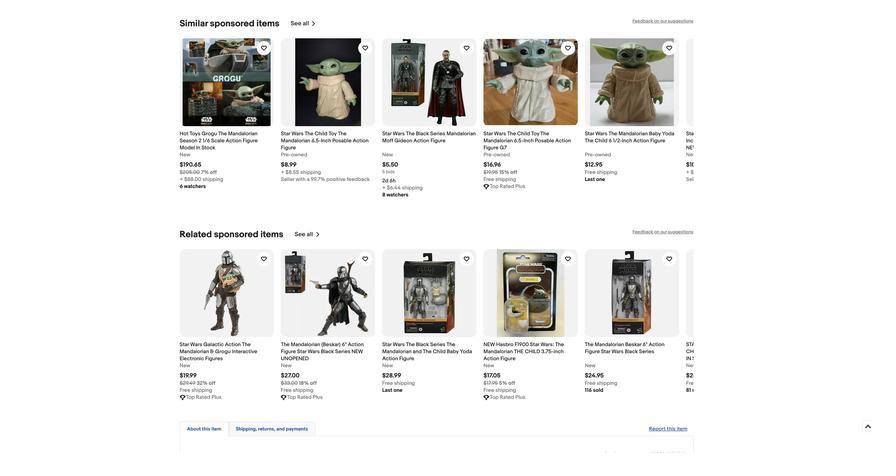 Task type: locate. For each thing, give the bounding box(es) containing it.
0 horizontal spatial 6
[[180, 183, 183, 190]]

watchers inside hot toys grogu the mandalorian season 2 1/6 scale action figure model in stock new $190.65 $205.00 7% off + $88.00 shipping 6 watchers
[[184, 183, 206, 190]]

1/2-
[[613, 137, 622, 144]]

owned down g7
[[494, 152, 510, 158]]

plus down previous price $29.49 32% off text field
[[212, 394, 222, 401]]

Pre-owned text field
[[281, 152, 307, 159], [484, 152, 510, 159]]

0 horizontal spatial item
[[211, 426, 221, 432]]

see all
[[291, 20, 309, 27], [295, 231, 313, 238]]

shipping
[[300, 169, 321, 176], [597, 169, 618, 176], [706, 169, 726, 176], [203, 176, 223, 183], [495, 176, 516, 183], [402, 185, 423, 191], [394, 380, 415, 387], [597, 380, 618, 387], [698, 380, 719, 387], [192, 387, 212, 394], [293, 387, 314, 394], [495, 387, 516, 394]]

6 inside star wars the mandalorian baby yoda the child 6 1/2-inch action figure
[[609, 137, 612, 144]]

$28.99 text field
[[382, 373, 401, 380]]

1 vertical spatial and
[[276, 426, 285, 432]]

shipping inside the star wars galactic action the mandalorian & grogu interactive electronic figures new $19.99 $29.49 32% off free shipping
[[192, 387, 212, 394]]

0 horizontal spatial owned
[[291, 152, 307, 158]]

last
[[585, 176, 595, 183], [382, 387, 392, 394]]

116
[[585, 387, 592, 394]]

6"
[[342, 342, 347, 348], [643, 342, 648, 348]]

2 feedback on our suggestions link from the top
[[633, 229, 694, 235]]

the inside new hasbro f1900 star wars: the mandalorian the child 3.75-inch action figure new $17.05 $17.95 5% off free shipping
[[555, 342, 564, 348]]

free down $12.95
[[585, 169, 596, 176]]

0 horizontal spatial new
[[352, 349, 363, 355]]

1 horizontal spatial 6
[[609, 137, 612, 144]]

wars for pre-
[[292, 130, 304, 137]]

off right the 18%
[[310, 380, 317, 387]]

1 feedback on our suggestions link from the top
[[633, 18, 694, 24]]

wars up gideon
[[393, 130, 405, 137]]

figure inside star wars the child toy the mandalorian 6.5-inch posable action figure pre-owned $8.99 + $8.55 shipping seller with a 99.7% positive feedback
[[281, 144, 296, 151]]

rated
[[500, 183, 514, 190], [196, 394, 210, 401], [297, 394, 312, 401], [500, 394, 514, 401]]

see all link
[[291, 18, 316, 29], [295, 229, 320, 240]]

1 vertical spatial one
[[394, 387, 403, 394]]

on
[[654, 18, 659, 24], [654, 229, 659, 235]]

0 vertical spatial all
[[303, 20, 309, 27]]

+ left $8.55
[[281, 169, 284, 176]]

$17.95
[[484, 380, 498, 387]]

baby for $10.95
[[751, 137, 763, 144]]

1 horizontal spatial last
[[585, 176, 595, 183]]

child down star
[[686, 349, 702, 355]]

baby inside 'star wars mandalorian the child 6.5 inch posable action figure baby yoda - new new $10.95 + $5.25 shipping seller with a 100% positive feedback'
[[751, 137, 763, 144]]

$29.49
[[180, 380, 195, 387]]

new inside star wars the black series the mandalorian and the child baby yoda action figure new $28.99 free shipping last one
[[382, 363, 393, 369]]

1 feedback from the top
[[633, 18, 653, 24]]

last one text field for $28.99
[[382, 387, 403, 394]]

2 vertical spatial baby
[[447, 349, 459, 355]]

new down the in
[[686, 363, 697, 369]]

this right about
[[202, 426, 210, 432]]

wars
[[292, 130, 304, 137], [393, 130, 405, 137], [494, 130, 506, 137], [595, 130, 608, 137], [697, 130, 709, 137], [190, 342, 202, 348], [393, 342, 405, 348], [308, 349, 320, 355], [612, 349, 624, 355]]

new up $28.99
[[382, 363, 393, 369]]

shipping down $12.95
[[597, 169, 618, 176]]

rated for 18%
[[297, 394, 312, 401]]

star for star wars mandalorian the child 6.5 inch posable action figure baby yoda - new new $10.95 + $5.25 shipping seller with a 100% positive feedback
[[686, 130, 696, 137]]

2 a from the left
[[712, 176, 715, 183]]

1 vertical spatial items
[[261, 229, 283, 240]]

1 horizontal spatial new
[[484, 342, 495, 348]]

shipping down 7%
[[203, 176, 223, 183]]

hot toys grogu the mandalorian season 2 1/6 scale action figure model in stock new $190.65 $205.00 7% off + $88.00 shipping 6 watchers
[[180, 130, 258, 190]]

star up $28.99
[[382, 342, 392, 348]]

one inside pre-owned $12.95 free shipping last one
[[596, 176, 605, 183]]

feedback on our suggestions link for related sponsored items
[[633, 229, 694, 235]]

owned up $12.95
[[595, 152, 611, 158]]

pre-owned text field up $8.99 text box
[[281, 152, 307, 159]]

0 vertical spatial see all link
[[291, 18, 316, 29]]

0 vertical spatial items
[[257, 18, 279, 29]]

0 horizontal spatial toy
[[329, 130, 337, 137]]

unopened
[[281, 356, 309, 362]]

2 vertical spatial yoda
[[460, 349, 472, 355]]

$19.95
[[484, 169, 498, 176]]

star wars the child toy the mandalorian 6.5-inch posable action figure g7 pre-owned $16.96 $19.95 15% off free shipping
[[484, 130, 571, 183]]

0 vertical spatial yoda
[[662, 130, 675, 137]]

1 horizontal spatial this
[[667, 426, 676, 433]]

wars inside the mandalorian beskar 6" action figure star wars black series
[[612, 349, 624, 355]]

0 horizontal spatial posable
[[332, 137, 352, 144]]

child inside star wars the child toy the mandalorian 6.5-inch posable action figure g7 pre-owned $16.96 $19.95 15% off free shipping
[[517, 130, 530, 137]]

5%
[[499, 380, 507, 387]]

previous price $17.95 5% off text field
[[484, 380, 515, 387]]

pre- up $12.95
[[585, 152, 595, 158]]

1 horizontal spatial 6"
[[643, 342, 648, 348]]

feedback
[[633, 18, 653, 24], [633, 229, 653, 235]]

star inside star wars the black series the mandalorian and the child baby yoda action figure new $28.99 free shipping last one
[[382, 342, 392, 348]]

1 vertical spatial see
[[295, 231, 305, 238]]

previous price $205.00 7% off text field
[[180, 169, 217, 176]]

free
[[585, 169, 596, 176], [484, 176, 494, 183], [382, 380, 393, 387], [585, 380, 596, 387], [686, 380, 697, 387], [180, 387, 190, 394], [281, 387, 292, 394], [484, 387, 494, 394]]

see all link for similar sponsored items
[[291, 18, 316, 29]]

action inside 'star wars mandalorian the child 6.5 inch posable action figure baby yoda - new new $10.95 + $5.25 shipping seller with a 100% positive feedback'
[[718, 137, 734, 144]]

2 suggestions from the top
[[668, 229, 694, 235]]

1 toy from the left
[[329, 130, 337, 137]]

free shipping text field down 32%
[[180, 387, 212, 394]]

plus for 18%
[[313, 394, 323, 401]]

2 seller from the left
[[686, 176, 700, 183]]

off right 7%
[[210, 169, 217, 176]]

1 vertical spatial feedback
[[633, 229, 653, 235]]

star for star wars the child toy the mandalorian 6.5-inch posable action figure g7 pre-owned $16.96 $19.95 15% off free shipping
[[484, 130, 493, 137]]

$28.99
[[382, 373, 401, 380]]

the inside star wars the black series mandalorian moff gideon action figure
[[406, 130, 415, 137]]

pre- up $8.99 text box
[[281, 152, 291, 158]]

wars inside 'star wars mandalorian the child 6.5 inch posable action figure baby yoda - new new $10.95 + $5.25 shipping seller with a 100% positive feedback'
[[697, 130, 709, 137]]

the mandalorian beskar 6" action figure star wars black series
[[585, 342, 665, 355]]

1/6
[[203, 137, 210, 144]]

2 pre-owned text field from the left
[[484, 152, 510, 159]]

off inside star wars the child toy the mandalorian 6.5-inch posable action figure g7 pre-owned $16.96 $19.95 15% off free shipping
[[510, 169, 517, 176]]

star up pre-owned text field
[[585, 130, 594, 137]]

shipping, returns, and payments button
[[236, 426, 308, 433]]

1 vertical spatial baby
[[751, 137, 763, 144]]

previous price $29.49 32% off text field
[[180, 380, 215, 387]]

figures
[[205, 356, 223, 362]]

1 vertical spatial see all link
[[295, 229, 320, 240]]

shipping down 15%
[[495, 176, 516, 183]]

feedback on our suggestions for similar sponsored items
[[633, 18, 694, 24]]

one down $28.99
[[394, 387, 403, 394]]

off inside the star wars galactic action the mandalorian & grogu interactive electronic figures new $19.99 $29.49 32% off free shipping
[[209, 380, 215, 387]]

see all link for related sponsored items
[[295, 229, 320, 240]]

2 horizontal spatial yoda
[[764, 137, 777, 144]]

watchers down $6.44
[[387, 192, 408, 198]]

sold right "116"
[[593, 387, 603, 394]]

0 vertical spatial and
[[413, 349, 422, 355]]

new text field down the in
[[686, 363, 697, 370]]

3 posable from the left
[[698, 137, 717, 144]]

1 6" from the left
[[342, 342, 347, 348]]

1 vertical spatial on
[[654, 229, 659, 235]]

2 vertical spatial new
[[352, 349, 363, 355]]

1 inch from the left
[[321, 137, 331, 144]]

wars inside star wars the child toy the mandalorian 6.5-inch posable action figure g7 pre-owned $16.96 $19.95 15% off free shipping
[[494, 130, 506, 137]]

1 vertical spatial sponsored
[[214, 229, 259, 240]]

pre-owned text field down g7
[[484, 152, 510, 159]]

rated inside text field
[[297, 394, 312, 401]]

1 child from the left
[[525, 349, 540, 355]]

black
[[416, 130, 429, 137], [416, 342, 429, 348], [321, 349, 334, 355], [625, 349, 638, 355]]

2 toy from the left
[[531, 130, 539, 137]]

pre-owned $12.95 free shipping last one
[[585, 152, 618, 183]]

81 sold text field
[[686, 387, 703, 394]]

new text field for $24.95
[[585, 363, 596, 370]]

all
[[303, 20, 309, 27], [307, 231, 313, 238]]

this right report
[[667, 426, 676, 433]]

wars up $8.99 text box
[[292, 130, 304, 137]]

1 horizontal spatial new text field
[[484, 363, 494, 370]]

watchers
[[184, 183, 206, 190], [387, 192, 408, 198]]

1 horizontal spatial and
[[413, 349, 422, 355]]

shipping inside 'star wars mandalorian the child 6.5 inch posable action figure baby yoda - new new $10.95 + $5.25 shipping seller with a 100% positive feedback'
[[706, 169, 726, 176]]

action inside the star wars galactic action the mandalorian & grogu interactive electronic figures new $19.99 $29.49 32% off free shipping
[[225, 342, 241, 348]]

1 vertical spatial last one text field
[[382, 387, 403, 394]]

Free shipping text field
[[585, 169, 618, 176], [484, 176, 516, 183], [382, 380, 415, 387], [686, 380, 719, 387], [180, 387, 212, 394]]

0 vertical spatial watchers
[[184, 183, 206, 190]]

New text field
[[180, 152, 190, 159], [180, 363, 190, 370], [281, 363, 292, 370], [382, 363, 393, 370], [585, 363, 596, 370], [686, 363, 697, 370]]

3 owned from the left
[[595, 152, 611, 158]]

top rated plus down the 18%
[[287, 394, 323, 401]]

6.5-
[[312, 137, 321, 144], [514, 137, 524, 144]]

rated down 15%
[[500, 183, 514, 190]]

top for off
[[186, 394, 195, 401]]

feedback on our suggestions for related sponsored items
[[633, 229, 694, 235]]

2 horizontal spatial free shipping text field
[[585, 380, 618, 387]]

0 horizontal spatial pre-owned text field
[[281, 152, 307, 159]]

2 inch from the left
[[524, 137, 534, 144]]

item right about
[[211, 426, 221, 432]]

1 vertical spatial 6
[[180, 183, 183, 190]]

shipping down 5%
[[495, 387, 516, 394]]

baby inside star wars the mandalorian baby yoda the child 6 1/2-inch action figure
[[649, 130, 661, 137]]

$17.05
[[484, 373, 501, 380]]

new text field for $27.00
[[281, 363, 292, 370]]

figure inside star wars the black series the mandalorian and the child baby yoda action figure new $28.99 free shipping last one
[[399, 356, 414, 362]]

2 positive from the left
[[730, 176, 750, 183]]

last one text field down $12.95 text field
[[585, 176, 605, 183]]

owned up $8.99 text box
[[291, 152, 307, 158]]

1 vertical spatial all
[[307, 231, 313, 238]]

our for similar sponsored items
[[660, 18, 667, 24]]

5
[[382, 169, 385, 175]]

2 with from the left
[[701, 176, 711, 183]]

+ down $205.00
[[180, 176, 183, 183]]

off inside new hasbro f1900 star wars: the mandalorian the child 3.75-inch action figure new $17.05 $17.95 5% off free shipping
[[508, 380, 515, 387]]

1 vertical spatial see all text field
[[295, 231, 313, 238]]

1 vertical spatial our
[[660, 229, 667, 235]]

top rated plus for 18%
[[287, 394, 323, 401]]

new text field for $190.65
[[180, 152, 190, 159]]

free down $28.99
[[382, 380, 393, 387]]

shipping inside the mandalorian (beskar) 6" action figure star wars black series new unopened new $27.00 $33.00 18% off free shipping
[[293, 387, 314, 394]]

star wars the black series the mandalorian and the child baby yoda action figure new $28.99 free shipping last one
[[382, 342, 472, 394]]

the up talking
[[754, 342, 764, 348]]

-
[[778, 137, 780, 144]]

2 feedback on our suggestions from the top
[[633, 229, 694, 235]]

+ inside hot toys grogu the mandalorian season 2 1/6 scale action figure model in stock new $190.65 $205.00 7% off + $88.00 shipping 6 watchers
[[180, 176, 183, 183]]

shipping down 32%
[[192, 387, 212, 394]]

1 horizontal spatial the
[[754, 342, 764, 348]]

$16.96
[[484, 161, 501, 168]]

0 horizontal spatial baby
[[447, 349, 459, 355]]

free down the "$29.49"
[[180, 387, 190, 394]]

shipping inside star wars the child toy the mandalorian 6.5-inch posable action figure pre-owned $8.99 + $8.55 shipping seller with a 99.7% positive feedback
[[300, 169, 321, 176]]

6" inside the mandalorian (beskar) 6" action figure star wars black series new unopened new $27.00 $33.00 18% off free shipping
[[342, 342, 347, 348]]

1 vertical spatial yoda
[[764, 137, 777, 144]]

toys
[[190, 130, 200, 137]]

with inside 'star wars mandalorian the child 6.5 inch posable action figure baby yoda - new new $10.95 + $5.25 shipping seller with a 100% positive feedback'
[[701, 176, 711, 183]]

pre- up $16.96
[[484, 152, 494, 158]]

1 vertical spatial feedback on our suggestions link
[[633, 229, 694, 235]]

0 vertical spatial last
[[585, 176, 595, 183]]

wars up $10.95 text box
[[697, 130, 709, 137]]

1 posable from the left
[[332, 137, 352, 144]]

posable for owned
[[535, 137, 554, 144]]

series inside star wars the black series the mandalorian and the child baby yoda action figure new $28.99 free shipping last one
[[430, 342, 445, 348]]

top rated plus for $17.95
[[490, 394, 525, 401]]

new text field up $27.00
[[281, 363, 292, 370]]

star up unopened
[[297, 349, 307, 355]]

previous price $33.00 18% off text field
[[281, 380, 317, 387]]

free down $19.95
[[484, 176, 494, 183]]

0 vertical spatial the
[[754, 342, 764, 348]]

star for star wars the mandalorian baby yoda the child 6 1/2-inch action figure
[[585, 130, 594, 137]]

0 horizontal spatial seller
[[281, 176, 295, 183]]

1 horizontal spatial toy
[[531, 130, 539, 137]]

Last one text field
[[585, 176, 605, 183], [382, 387, 403, 394]]

grogu right &
[[215, 349, 231, 355]]

1 vertical spatial the
[[514, 349, 524, 355]]

mandalorian
[[716, 342, 753, 348]]

new text field up $17.05
[[484, 363, 494, 370]]

off inside the mandalorian (beskar) 6" action figure star wars black series new unopened new $27.00 $33.00 18% off free shipping
[[310, 380, 317, 387]]

1 horizontal spatial watchers
[[387, 192, 408, 198]]

1 vertical spatial see all
[[295, 231, 313, 238]]

sponsored
[[210, 18, 255, 29], [214, 229, 259, 240]]

and inside star wars the black series the mandalorian and the child baby yoda action figure new $28.99 free shipping last one
[[413, 349, 422, 355]]

items for similar sponsored items
[[257, 18, 279, 29]]

new inside the mandalorian (beskar) 6" action figure star wars black series new unopened new $27.00 $33.00 18% off free shipping
[[352, 349, 363, 355]]

action
[[226, 137, 242, 144], [353, 137, 369, 144], [414, 137, 429, 144], [555, 137, 571, 144], [633, 137, 649, 144], [718, 137, 734, 144], [225, 342, 241, 348], [348, 342, 364, 348], [649, 342, 665, 348], [382, 356, 398, 362], [484, 356, 499, 362]]

0 vertical spatial feedback on our suggestions
[[633, 18, 694, 24]]

star up 'electronic'
[[180, 342, 189, 348]]

shipping up 99.7%
[[300, 169, 321, 176]]

suggestions
[[668, 18, 694, 24], [668, 229, 694, 235]]

beskar
[[625, 342, 642, 348]]

0 vertical spatial our
[[660, 18, 667, 24]]

2 horizontal spatial posable
[[698, 137, 717, 144]]

0 horizontal spatial the
[[514, 349, 524, 355]]

3 inch from the left
[[622, 137, 632, 144]]

+ $8.55 shipping text field
[[281, 169, 321, 176]]

positive
[[326, 176, 346, 183], [730, 176, 750, 183]]

1 vertical spatial feedback on our suggestions
[[633, 229, 694, 235]]

star wars the black series mandalorian moff gideon action figure
[[382, 130, 476, 144]]

series
[[430, 130, 445, 137], [430, 342, 445, 348], [335, 349, 350, 355], [639, 349, 654, 355]]

Top Rated Plus text field
[[490, 183, 525, 190], [186, 394, 222, 401], [490, 394, 525, 401]]

1 horizontal spatial baby
[[649, 130, 661, 137]]

posable
[[332, 137, 352, 144], [535, 137, 554, 144], [698, 137, 717, 144]]

1 horizontal spatial yoda
[[662, 130, 675, 137]]

0 vertical spatial grogu
[[202, 130, 217, 137]]

6.5- inside star wars the child toy the mandalorian 6.5-inch posable action figure g7 pre-owned $16.96 $19.95 15% off free shipping
[[514, 137, 524, 144]]

1 horizontal spatial item
[[677, 426, 688, 433]]

1 6.5- from the left
[[312, 137, 321, 144]]

grogu.
[[717, 356, 734, 362]]

seller inside star wars the child toy the mandalorian 6.5-inch posable action figure pre-owned $8.99 + $8.55 shipping seller with a 99.7% positive feedback
[[281, 176, 295, 183]]

1 suggestions from the top
[[668, 18, 694, 24]]

free shipping text field for $27.00
[[281, 387, 314, 394]]

See all text field
[[291, 20, 309, 27], [295, 231, 313, 238]]

top down $17.95
[[490, 394, 499, 401]]

4 inch from the left
[[686, 137, 696, 144]]

seller inside 'star wars mandalorian the child 6.5 inch posable action figure baby yoda - new new $10.95 + $5.25 shipping seller with a 100% positive feedback'
[[686, 176, 700, 183]]

new up $24.95 text box in the bottom right of the page
[[585, 363, 596, 369]]

+ inside star wars the child toy the mandalorian 6.5-inch posable action figure pre-owned $8.99 + $8.55 shipping seller with a 99.7% positive feedback
[[281, 169, 284, 176]]

rated for off
[[196, 394, 210, 401]]

with down $5.25 at the right of page
[[701, 176, 711, 183]]

star inside star wars the child toy the mandalorian 6.5-inch posable action figure g7 pre-owned $16.96 $19.95 15% off free shipping
[[484, 130, 493, 137]]

0 horizontal spatial a
[[307, 176, 310, 183]]

action inside new hasbro f1900 star wars: the mandalorian the child 3.75-inch action figure new $17.05 $17.95 5% off free shipping
[[484, 356, 499, 362]]

shipping down the 18%
[[293, 387, 314, 394]]

items for related sponsored items
[[261, 229, 283, 240]]

plus down 'previous price $19.95 15% off' text box
[[515, 183, 525, 190]]

wars up unopened
[[308, 349, 320, 355]]

6" for the mandalorian (beskar) 6" action figure star wars black series new unopened new $27.00 $33.00 18% off free shipping
[[342, 342, 347, 348]]

sold inside new $24.95 free shipping 116 sold
[[593, 387, 603, 394]]

+ left $5.25 at the right of page
[[686, 169, 690, 176]]

new up $10.95
[[686, 152, 697, 158]]

top rated plus down 5%
[[490, 394, 525, 401]]

the inside the star wars galactic action the mandalorian & grogu interactive electronic figures new $19.99 $29.49 32% off free shipping
[[242, 342, 251, 348]]

mandalorian inside the mandalorian (beskar) 6" action figure star wars black series new unopened new $27.00 $33.00 18% off free shipping
[[291, 342, 320, 348]]

0 vertical spatial last one text field
[[585, 176, 605, 183]]

posable inside 'star wars mandalorian the child 6.5 inch posable action figure baby yoda - new new $10.95 + $5.25 shipping seller with a 100% positive feedback'
[[698, 137, 717, 144]]

0 horizontal spatial 6.5-
[[312, 137, 321, 144]]

8 watchers text field
[[382, 192, 408, 199]]

2 feedback from the left
[[751, 176, 774, 183]]

0 vertical spatial see all
[[291, 20, 309, 27]]

2 sold from the left
[[692, 387, 703, 394]]

new $24.95 free shipping 116 sold
[[585, 363, 618, 394]]

new down 'electronic'
[[180, 363, 190, 369]]

item right report
[[677, 426, 688, 433]]

0 horizontal spatial last one text field
[[382, 387, 403, 394]]

figure inside star wars the black series mandalorian moff gideon action figure
[[431, 137, 446, 144]]

wars up 'electronic'
[[190, 342, 202, 348]]

0 horizontal spatial yoda
[[460, 349, 472, 355]]

the
[[218, 130, 227, 137], [305, 130, 314, 137], [338, 130, 347, 137], [406, 130, 415, 137], [507, 130, 516, 137], [541, 130, 549, 137], [609, 130, 617, 137], [741, 130, 749, 137], [585, 137, 594, 144], [242, 342, 251, 348], [281, 342, 290, 348], [406, 342, 415, 348], [447, 342, 455, 348], [555, 342, 564, 348], [585, 342, 594, 348], [423, 349, 432, 355]]

$27.00 text field
[[281, 373, 300, 380]]

off inside hot toys grogu the mandalorian season 2 1/6 scale action figure model in stock new $190.65 $205.00 7% off + $88.00 shipping 6 watchers
[[210, 169, 217, 176]]

1 pre- from the left
[[281, 152, 291, 158]]

new up $17.05
[[484, 363, 494, 369]]

free shipping text field for $12.95
[[585, 169, 618, 176]]

last down $12.95
[[585, 176, 595, 183]]

1 horizontal spatial a
[[712, 176, 715, 183]]

star up $10.95 text box
[[686, 130, 696, 137]]

1 on from the top
[[654, 18, 659, 24]]

new down model
[[180, 152, 190, 158]]

2 horizontal spatial new text field
[[686, 152, 697, 159]]

2 posable from the left
[[535, 137, 554, 144]]

feedback inside 'star wars mandalorian the child 6.5 inch posable action figure baby yoda - new new $10.95 + $5.25 shipping seller with a 100% positive feedback'
[[751, 176, 774, 183]]

New text field
[[382, 152, 393, 159], [686, 152, 697, 159], [484, 363, 494, 370]]

0 horizontal spatial with
[[296, 176, 306, 183]]

child
[[525, 349, 540, 355], [686, 349, 702, 355]]

0 vertical spatial one
[[596, 176, 605, 183]]

0 vertical spatial feedback on our suggestions link
[[633, 18, 694, 24]]

0 vertical spatial sponsored
[[210, 18, 255, 29]]

last one text field for $12.95
[[585, 176, 605, 183]]

0 horizontal spatial last
[[382, 387, 392, 394]]

star inside the mandalorian beskar 6" action figure star wars black series
[[601, 349, 611, 355]]

inch
[[321, 137, 331, 144], [524, 137, 534, 144], [622, 137, 632, 144], [686, 137, 696, 144]]

rated for $17.95
[[500, 394, 514, 401]]

0 vertical spatial suggestions
[[668, 18, 694, 24]]

2 our from the top
[[660, 229, 667, 235]]

1 horizontal spatial 6.5-
[[514, 137, 524, 144]]

0 vertical spatial 6
[[609, 137, 612, 144]]

this
[[667, 426, 676, 433], [202, 426, 210, 432]]

tab list
[[180, 421, 694, 437]]

Pre-owned text field
[[585, 152, 611, 159]]

2 feedback from the top
[[633, 229, 653, 235]]

new text field for $25.89
[[686, 363, 697, 370]]

seller
[[281, 176, 295, 183], [686, 176, 700, 183]]

plus for off
[[212, 394, 222, 401]]

new text field for $19.99
[[180, 363, 190, 370]]

star up $24.95 text box in the bottom right of the page
[[601, 349, 611, 355]]

$17.05 text field
[[484, 373, 501, 380]]

top down the "$29.49"
[[186, 394, 195, 401]]

$190.65
[[180, 161, 201, 168]]

seller down $5.25 at the right of page
[[686, 176, 700, 183]]

the mandalorian (beskar) 6" action figure star wars black series new unopened new $27.00 $33.00 18% off free shipping
[[281, 342, 364, 394]]

+ inside "new $5.50 5 bids 2d 6h + $6.44 shipping 8 watchers"
[[382, 185, 386, 191]]

rated down 32%
[[196, 394, 210, 401]]

free down $17.95
[[484, 387, 494, 394]]

+ $88.00 shipping text field
[[180, 176, 223, 183]]

1 horizontal spatial owned
[[494, 152, 510, 158]]

related sponsored items
[[180, 229, 283, 240]]

1 horizontal spatial sold
[[692, 387, 703, 394]]

free shipping text field down $12.95 text field
[[585, 169, 618, 176]]

2 owned from the left
[[494, 152, 510, 158]]

plus for $16.96
[[515, 183, 525, 190]]

2 pre- from the left
[[484, 152, 494, 158]]

1 horizontal spatial one
[[596, 176, 605, 183]]

shipping down $28.99 text field
[[394, 380, 415, 387]]

1 a from the left
[[307, 176, 310, 183]]

2 horizontal spatial new
[[686, 144, 698, 151]]

pre-owned text field for $16.96
[[484, 152, 510, 159]]

1 pre-owned text field from the left
[[281, 152, 307, 159]]

1 horizontal spatial with
[[701, 176, 711, 183]]

new
[[180, 152, 190, 158], [382, 152, 393, 158], [686, 152, 697, 158], [180, 363, 190, 369], [281, 363, 292, 369], [382, 363, 393, 369], [484, 363, 494, 369], [585, 363, 596, 369], [686, 363, 697, 369]]

0 horizontal spatial free shipping text field
[[281, 387, 314, 394]]

top for $16.96
[[490, 183, 499, 190]]

star for star wars galactic action the mandalorian & grogu interactive electronic figures new $19.99 $29.49 32% off free shipping
[[180, 342, 189, 348]]

sold right 81
[[692, 387, 703, 394]]

$19.99 text field
[[180, 373, 197, 380]]

one
[[596, 176, 605, 183], [394, 387, 403, 394]]

shipping inside new hasbro f1900 star wars: the mandalorian the child 3.75-inch action figure new $17.05 $17.95 5% off free shipping
[[495, 387, 516, 394]]

top rated plus text field down 15%
[[490, 183, 525, 190]]

0 vertical spatial on
[[654, 18, 659, 24]]

star left 'wars:'
[[530, 342, 539, 348]]

star for star wars the child toy the mandalorian 6.5-inch posable action figure pre-owned $8.99 + $8.55 shipping seller with a 99.7% positive feedback
[[281, 130, 290, 137]]

last down $28.99
[[382, 387, 392, 394]]

0 horizontal spatial sold
[[593, 387, 603, 394]]

0 horizontal spatial new text field
[[382, 152, 393, 159]]

on for related sponsored items
[[654, 229, 659, 235]]

shipping up 8 watchers text field
[[402, 185, 423, 191]]

plus inside text field
[[313, 394, 323, 401]]

star
[[686, 342, 699, 348]]

wars for action
[[393, 342, 405, 348]]

previous price $19.95 15% off text field
[[484, 169, 517, 176]]

positive inside star wars the child toy the mandalorian 6.5-inch posable action figure pre-owned $8.99 + $8.55 shipping seller with a 99.7% positive feedback
[[326, 176, 346, 183]]

model
[[180, 144, 195, 151]]

1 horizontal spatial positive
[[730, 176, 750, 183]]

top rated plus for $16.96
[[490, 183, 525, 190]]

wars for figure
[[595, 130, 608, 137]]

plus down previous price $33.00 18% off text field at the left of the page
[[313, 394, 323, 401]]

wars up g7
[[494, 130, 506, 137]]

0 vertical spatial new
[[686, 144, 698, 151]]

feedback on our suggestions link
[[633, 18, 694, 24], [633, 229, 694, 235]]

feedback for similar sponsored items
[[633, 18, 653, 24]]

1 feedback from the left
[[347, 176, 370, 183]]

yoda for $10.95
[[764, 137, 777, 144]]

1 vertical spatial suggestions
[[668, 229, 694, 235]]

child down the f1900
[[525, 349, 540, 355]]

6" for the mandalorian beskar 6" action figure star wars black series
[[643, 342, 648, 348]]

2 on from the top
[[654, 229, 659, 235]]

last one text field down $28.99
[[382, 387, 403, 394]]

0 horizontal spatial feedback
[[347, 176, 370, 183]]

wars up pre-owned text field
[[595, 130, 608, 137]]

1 horizontal spatial child
[[686, 349, 702, 355]]

yoda inside star wars the mandalorian baby yoda the child 6 1/2-inch action figure
[[662, 130, 675, 137]]

6" right beskar
[[643, 342, 648, 348]]

$5.50 text field
[[382, 161, 398, 168]]

1 vertical spatial new
[[484, 342, 495, 348]]

new text field up $5.50
[[382, 152, 393, 159]]

star inside star wars the child toy the mandalorian 6.5-inch posable action figure pre-owned $8.99 + $8.55 shipping seller with a 99.7% positive feedback
[[281, 130, 290, 137]]

action inside the mandalorian beskar 6" action figure star wars black series
[[649, 342, 665, 348]]

free inside new $24.95 free shipping 116 sold
[[585, 380, 596, 387]]

grogu up 1/6
[[202, 130, 217, 137]]

1 horizontal spatial seller
[[686, 176, 700, 183]]

wars inside the mandalorian (beskar) 6" action figure star wars black series new unopened new $27.00 $33.00 18% off free shipping
[[308, 349, 320, 355]]

free shipping text field for $17.05
[[484, 387, 516, 394]]

1 with from the left
[[296, 176, 306, 183]]

a left 99.7%
[[307, 176, 310, 183]]

shipping down $25.89 text field
[[698, 380, 719, 387]]

figure inside the mandalorian beskar 6" action figure star wars black series
[[585, 349, 600, 355]]

top rated plus down 32%
[[186, 394, 222, 401]]

1 owned from the left
[[291, 152, 307, 158]]

last inside star wars the black series the mandalorian and the child baby yoda action figure new $28.99 free shipping last one
[[382, 387, 392, 394]]

2 horizontal spatial owned
[[595, 152, 611, 158]]

a left 100%
[[712, 176, 715, 183]]

$5.25
[[691, 169, 704, 176]]

watchers down $88.00
[[184, 183, 206, 190]]

item inside button
[[211, 426, 221, 432]]

$33.00
[[281, 380, 298, 387]]

new up $5.50
[[382, 152, 393, 158]]

1 vertical spatial watchers
[[387, 192, 408, 198]]

1 seller from the left
[[281, 176, 295, 183]]

star up "moff"
[[382, 130, 392, 137]]

1 sold from the left
[[593, 387, 603, 394]]

free up "116"
[[585, 380, 596, 387]]

3 pre- from the left
[[585, 152, 595, 158]]

baby inside star wars the black series the mandalorian and the child baby yoda action figure new $28.99 free shipping last one
[[447, 349, 459, 355]]

see for similar sponsored items
[[291, 20, 302, 27]]

0 horizontal spatial 6"
[[342, 342, 347, 348]]

1 horizontal spatial last one text field
[[585, 176, 605, 183]]

6" inside the mandalorian beskar 6" action figure star wars black series
[[643, 342, 648, 348]]

6
[[609, 137, 612, 144], [180, 183, 183, 190]]

yoda inside 'star wars mandalorian the child 6.5 inch posable action figure baby yoda - new new $10.95 + $5.25 shipping seller with a 100% positive feedback'
[[764, 137, 777, 144]]

2 child from the left
[[686, 349, 702, 355]]

Free shipping text field
[[585, 380, 618, 387], [281, 387, 314, 394], [484, 387, 516, 394]]

toy for $8.99
[[329, 130, 337, 137]]

2 6.5- from the left
[[514, 137, 524, 144]]

with down $8.55
[[296, 176, 306, 183]]

free shipping text field for $28.99
[[382, 380, 415, 387]]

5 bids text field
[[382, 169, 395, 175]]

116 sold text field
[[585, 387, 603, 394]]

child inside star wars mandalorian the child baby yoda 11" talking plush in satchel, grogu. new $25.89 free shipping 81 sold
[[686, 349, 702, 355]]

1 positive from the left
[[326, 176, 346, 183]]

1 our from the top
[[660, 18, 667, 24]]

free inside the mandalorian (beskar) 6" action figure star wars black series new unopened new $27.00 $33.00 18% off free shipping
[[281, 387, 292, 394]]

top
[[490, 183, 499, 190], [186, 394, 195, 401], [287, 394, 296, 401], [490, 394, 499, 401]]

0 horizontal spatial and
[[276, 426, 285, 432]]

the down the f1900
[[514, 349, 524, 355]]

1 horizontal spatial posable
[[535, 137, 554, 144]]

new text field up $24.95 text box in the bottom right of the page
[[585, 363, 596, 370]]

one down $12.95 text field
[[596, 176, 605, 183]]

plush
[[762, 349, 778, 355]]

report this item
[[649, 426, 688, 433]]

0 horizontal spatial watchers
[[184, 183, 206, 190]]

action inside star wars the black series the mandalorian and the child baby yoda action figure new $28.99 free shipping last one
[[382, 356, 398, 362]]

pre-
[[281, 152, 291, 158], [484, 152, 494, 158], [585, 152, 595, 158]]

new inside the mandalorian (beskar) 6" action figure star wars black series new unopened new $27.00 $33.00 18% off free shipping
[[281, 363, 292, 369]]

1 feedback on our suggestions from the top
[[633, 18, 694, 24]]

new text field down 'electronic'
[[180, 363, 190, 370]]

series inside star wars the black series mandalorian moff gideon action figure
[[430, 130, 445, 137]]

grogu inside hot toys grogu the mandalorian season 2 1/6 scale action figure model in stock new $190.65 $205.00 7% off + $88.00 shipping 6 watchers
[[202, 130, 217, 137]]

top inside text field
[[287, 394, 296, 401]]

yoda
[[662, 130, 675, 137], [764, 137, 777, 144], [460, 349, 472, 355]]

shipping inside pre-owned $12.95 free shipping last one
[[597, 169, 618, 176]]

1 horizontal spatial pre-owned text field
[[484, 152, 510, 159]]

0 horizontal spatial positive
[[326, 176, 346, 183]]

feedback inside star wars the child toy the mandalorian 6.5-inch posable action figure pre-owned $8.99 + $8.55 shipping seller with a 99.7% positive feedback
[[347, 176, 370, 183]]

2 6" from the left
[[643, 342, 648, 348]]

new text field down model
[[180, 152, 190, 159]]

2d 6h text field
[[382, 178, 396, 185]]

seller down $8.55
[[281, 176, 295, 183]]



Task type: describe. For each thing, give the bounding box(es) containing it.
yoda for $28.99
[[460, 349, 472, 355]]

sponsored for similar
[[210, 18, 255, 29]]

black inside the mandalorian beskar 6" action figure star wars black series
[[625, 349, 638, 355]]

pre-owned text field for $8.99
[[281, 152, 307, 159]]

hasbro
[[496, 342, 514, 348]]

yoda
[[717, 349, 732, 355]]

100%
[[716, 176, 729, 183]]

moff
[[382, 137, 393, 144]]

mandalorian inside star wars the child toy the mandalorian 6.5-inch posable action figure pre-owned $8.99 + $8.55 shipping seller with a 99.7% positive feedback
[[281, 137, 310, 144]]

feedback for related sponsored items
[[633, 229, 653, 235]]

grogu inside the star wars galactic action the mandalorian & grogu interactive electronic figures new $19.99 $29.49 32% off free shipping
[[215, 349, 231, 355]]

in
[[686, 356, 691, 362]]

mandalorian inside star wars the black series the mandalorian and the child baby yoda action figure new $28.99 free shipping last one
[[382, 349, 412, 355]]

(beskar)
[[321, 342, 341, 348]]

baby
[[703, 349, 716, 355]]

top rated plus for off
[[186, 394, 222, 401]]

similar sponsored items
[[180, 18, 279, 29]]

all for related sponsored items
[[307, 231, 313, 238]]

stock
[[202, 144, 215, 151]]

action inside star wars the child toy the mandalorian 6.5-inch posable action figure pre-owned $8.99 + $8.55 shipping seller with a 99.7% positive feedback
[[353, 137, 369, 144]]

wars inside star wars the black series mandalorian moff gideon action figure
[[393, 130, 405, 137]]

81
[[686, 387, 691, 394]]

action inside star wars the black series mandalorian moff gideon action figure
[[414, 137, 429, 144]]

free inside new hasbro f1900 star wars: the mandalorian the child 3.75-inch action figure new $17.05 $17.95 5% off free shipping
[[484, 387, 494, 394]]

mandalorian inside star wars the black series mandalorian moff gideon action figure
[[447, 130, 476, 137]]

on for similar sponsored items
[[654, 18, 659, 24]]

plus for $17.95
[[515, 394, 525, 401]]

new inside hot toys grogu the mandalorian season 2 1/6 scale action figure model in stock new $190.65 $205.00 7% off + $88.00 shipping 6 watchers
[[180, 152, 190, 158]]

sponsored for related
[[214, 229, 259, 240]]

a inside star wars the child toy the mandalorian 6.5-inch posable action figure pre-owned $8.99 + $8.55 shipping seller with a 99.7% positive feedback
[[307, 176, 310, 183]]

g7
[[500, 144, 507, 151]]

scale
[[211, 137, 225, 144]]

mandalorian inside hot toys grogu the mandalorian season 2 1/6 scale action figure model in stock new $190.65 $205.00 7% off + $88.00 shipping 6 watchers
[[228, 130, 258, 137]]

top for $17.95
[[490, 394, 499, 401]]

mandalorian inside the mandalorian beskar 6" action figure star wars black series
[[595, 342, 624, 348]]

new text field for $28.99
[[382, 363, 393, 370]]

$25.89 text field
[[686, 373, 705, 380]]

new text field for $17.05
[[484, 363, 494, 370]]

see for related sponsored items
[[295, 231, 305, 238]]

star for star wars the black series mandalorian moff gideon action figure
[[382, 130, 392, 137]]

child inside star wars the black series the mandalorian and the child baby yoda action figure new $28.99 free shipping last one
[[433, 349, 446, 355]]

hot
[[180, 130, 188, 137]]

figure inside hot toys grogu the mandalorian season 2 1/6 scale action figure model in stock new $190.65 $205.00 7% off + $88.00 shipping 6 watchers
[[243, 137, 258, 144]]

6.5- for $8.99
[[312, 137, 321, 144]]

8
[[382, 192, 385, 198]]

new inside 'star wars mandalorian the child 6.5 inch posable action figure baby yoda - new new $10.95 + $5.25 shipping seller with a 100% positive feedback'
[[686, 144, 698, 151]]

$8.99
[[281, 161, 297, 168]]

feedback on our suggestions link for similar sponsored items
[[633, 18, 694, 24]]

child inside star wars the mandalorian baby yoda the child 6 1/2-inch action figure
[[595, 137, 608, 144]]

Seller with a 100% positive feedback text field
[[686, 176, 774, 183]]

the inside star wars mandalorian the child baby yoda 11" talking plush in satchel, grogu. new $25.89 free shipping 81 sold
[[754, 342, 764, 348]]

tab list containing about this item
[[180, 421, 694, 437]]

suggestions for related sponsored items
[[668, 229, 694, 235]]

the inside the mandalorian (beskar) 6" action figure star wars black series new unopened new $27.00 $33.00 18% off free shipping
[[281, 342, 290, 348]]

black inside star wars the black series mandalorian moff gideon action figure
[[416, 130, 429, 137]]

item for about this item
[[211, 426, 221, 432]]

inch inside 'star wars mandalorian the child 6.5 inch posable action figure baby yoda - new new $10.95 + $5.25 shipping seller with a 100% positive feedback'
[[686, 137, 696, 144]]

top rated plus text field for related sponsored items
[[490, 394, 525, 401]]

7%
[[201, 169, 209, 176]]

our for related sponsored items
[[660, 229, 667, 235]]

series inside the mandalorian beskar 6" action figure star wars black series
[[639, 349, 654, 355]]

wars for g7
[[494, 130, 506, 137]]

in
[[196, 144, 200, 151]]

this for about
[[202, 426, 210, 432]]

star wars mandalorian the child 6.5 inch posable action figure baby yoda - new new $10.95 + $5.25 shipping seller with a 100% positive feedback
[[686, 130, 780, 183]]

shipping,
[[236, 426, 257, 432]]

baby for $28.99
[[447, 349, 459, 355]]

free inside star wars the black series the mandalorian and the child baby yoda action figure new $28.99 free shipping last one
[[382, 380, 393, 387]]

payments
[[286, 426, 308, 432]]

$12.95
[[585, 161, 603, 168]]

galactic
[[203, 342, 224, 348]]

6h
[[390, 178, 396, 184]]

shipping inside hot toys grogu the mandalorian season 2 1/6 scale action figure model in stock new $190.65 $205.00 7% off + $88.00 shipping 6 watchers
[[203, 176, 223, 183]]

$24.95 text field
[[585, 373, 604, 380]]

shipping inside new $24.95 free shipping 116 sold
[[597, 380, 618, 387]]

wars for $19.99
[[190, 342, 202, 348]]

free inside pre-owned $12.95 free shipping last one
[[585, 169, 596, 176]]

pre- inside star wars the child toy the mandalorian 6.5-inch posable action figure g7 pre-owned $16.96 $19.95 15% off free shipping
[[484, 152, 494, 158]]

top rated plus text field down 32%
[[186, 394, 222, 401]]

2d
[[382, 178, 388, 184]]

action inside star wars the child toy the mandalorian 6.5-inch posable action figure g7 pre-owned $16.96 $19.95 15% off free shipping
[[555, 137, 571, 144]]

related
[[180, 229, 212, 240]]

child inside star wars the child toy the mandalorian 6.5-inch posable action figure pre-owned $8.99 + $8.55 shipping seller with a 99.7% positive feedback
[[315, 130, 328, 137]]

see all for similar sponsored items
[[291, 20, 309, 27]]

returns,
[[258, 426, 275, 432]]

free inside star wars mandalorian the child baby yoda 11" talking plush in satchel, grogu. new $25.89 free shipping 81 sold
[[686, 380, 697, 387]]

$19.99
[[180, 373, 197, 380]]

pre- inside pre-owned $12.95 free shipping last one
[[585, 152, 595, 158]]

3.75-
[[541, 349, 554, 355]]

child inside 'star wars mandalorian the child 6.5 inch posable action figure baby yoda - new new $10.95 + $5.25 shipping seller with a 100% positive feedback'
[[750, 130, 763, 137]]

star wars mandalorian the child baby yoda 11" talking plush in satchel, grogu. new $25.89 free shipping 81 sold
[[686, 342, 778, 394]]

Top Rated Plus text field
[[287, 394, 323, 401]]

this for report
[[667, 426, 676, 433]]

new inside star wars mandalorian the child baby yoda 11" talking plush in satchel, grogu. new $25.89 free shipping 81 sold
[[686, 363, 697, 369]]

+ inside 'star wars mandalorian the child 6.5 inch posable action figure baby yoda - new new $10.95 + $5.25 shipping seller with a 100% positive feedback'
[[686, 169, 690, 176]]

$5.50
[[382, 161, 398, 168]]

similar
[[180, 18, 208, 29]]

new text field for $10.95
[[686, 152, 697, 159]]

mandalorian inside star wars the mandalorian baby yoda the child 6 1/2-inch action figure
[[619, 130, 648, 137]]

the inside the mandalorian beskar 6" action figure star wars black series
[[585, 342, 594, 348]]

mandalorian inside the star wars galactic action the mandalorian & grogu interactive electronic figures new $19.99 $29.49 32% off free shipping
[[180, 349, 209, 355]]

posable for $8.99
[[332, 137, 352, 144]]

about this item button
[[187, 426, 221, 433]]

owned inside star wars the child toy the mandalorian 6.5-inch posable action figure g7 pre-owned $16.96 $19.95 15% off free shipping
[[494, 152, 510, 158]]

new inside 'star wars mandalorian the child 6.5 inch posable action figure baby yoda - new new $10.95 + $5.25 shipping seller with a 100% positive feedback'
[[686, 152, 697, 158]]

a inside 'star wars mandalorian the child 6.5 inch posable action figure baby yoda - new new $10.95 + $5.25 shipping seller with a 100% positive feedback'
[[712, 176, 715, 183]]

top rated plus text field for similar sponsored items
[[490, 183, 525, 190]]

season
[[180, 137, 197, 144]]

$27.00
[[281, 373, 300, 380]]

$8.99 text field
[[281, 161, 297, 168]]

with inside star wars the child toy the mandalorian 6.5-inch posable action figure pre-owned $8.99 + $8.55 shipping seller with a 99.7% positive feedback
[[296, 176, 306, 183]]

rated for $16.96
[[500, 183, 514, 190]]

&
[[210, 349, 214, 355]]

new inside "new $5.50 5 bids 2d 6h + $6.44 shipping 8 watchers"
[[382, 152, 393, 158]]

report
[[649, 426, 666, 433]]

99.7%
[[311, 176, 325, 183]]

wars for -
[[697, 130, 709, 137]]

item for report this item
[[677, 426, 688, 433]]

mandalorian inside star wars the child toy the mandalorian 6.5-inch posable action figure g7 pre-owned $16.96 $19.95 15% off free shipping
[[484, 137, 513, 144]]

6.5- for owned
[[514, 137, 524, 144]]

owned inside star wars the child toy the mandalorian 6.5-inch posable action figure pre-owned $8.99 + $8.55 shipping seller with a 99.7% positive feedback
[[291, 152, 307, 158]]

$88.00
[[184, 176, 201, 183]]

about
[[187, 426, 201, 432]]

suggestions for similar sponsored items
[[668, 18, 694, 24]]

f1900
[[515, 342, 529, 348]]

free inside the star wars galactic action the mandalorian & grogu interactive electronic figures new $19.99 $29.49 32% off free shipping
[[180, 387, 190, 394]]

shipping, returns, and payments
[[236, 426, 308, 432]]

32%
[[197, 380, 208, 387]]

one inside star wars the black series the mandalorian and the child baby yoda action figure new $28.99 free shipping last one
[[394, 387, 403, 394]]

shipping inside star wars the black series the mandalorian and the child baby yoda action figure new $28.99 free shipping last one
[[394, 380, 415, 387]]

interactive
[[232, 349, 257, 355]]

gideon
[[395, 137, 412, 144]]

the inside 'star wars mandalorian the child 6.5 inch posable action figure baby yoda - new new $10.95 + $5.25 shipping seller with a 100% positive feedback'
[[741, 130, 749, 137]]

6.5
[[764, 130, 772, 137]]

6 inside hot toys grogu the mandalorian season 2 1/6 scale action figure model in stock new $190.65 $205.00 7% off + $88.00 shipping 6 watchers
[[180, 183, 183, 190]]

$10.95
[[686, 161, 704, 168]]

pre- inside star wars the child toy the mandalorian 6.5-inch posable action figure pre-owned $8.99 + $8.55 shipping seller with a 99.7% positive feedback
[[281, 152, 291, 158]]

toy for owned
[[531, 130, 539, 137]]

$24.95
[[585, 373, 604, 380]]

$10.95 text field
[[686, 161, 704, 168]]

inch inside star wars the child toy the mandalorian 6.5-inch posable action figure g7 pre-owned $16.96 $19.95 15% off free shipping
[[524, 137, 534, 144]]

$25.89
[[686, 373, 705, 380]]

action inside hot toys grogu the mandalorian season 2 1/6 scale action figure model in stock new $190.65 $205.00 7% off + $88.00 shipping 6 watchers
[[226, 137, 242, 144]]

$190.65 text field
[[180, 161, 201, 168]]

child inside new hasbro f1900 star wars: the mandalorian the child 3.75-inch action figure new $17.05 $17.95 5% off free shipping
[[525, 349, 540, 355]]

top for 18%
[[287, 394, 296, 401]]

mandalorian inside 'star wars mandalorian the child 6.5 inch posable action figure baby yoda - new new $10.95 + $5.25 shipping seller with a 100% positive feedback'
[[710, 130, 739, 137]]

the inside hot toys grogu the mandalorian season 2 1/6 scale action figure model in stock new $190.65 $205.00 7% off + $88.00 shipping 6 watchers
[[218, 130, 227, 137]]

inch
[[554, 349, 564, 355]]

Seller with a 99.7% positive feedback text field
[[281, 176, 370, 183]]

$16.96 text field
[[484, 161, 501, 168]]

11"
[[733, 349, 739, 355]]

see all text field for related sponsored items
[[295, 231, 313, 238]]

and inside button
[[276, 426, 285, 432]]

electronic
[[180, 356, 204, 362]]

new inside the star wars galactic action the mandalorian & grogu interactive electronic figures new $19.99 $29.49 32% off free shipping
[[180, 363, 190, 369]]

shipping inside star wars the child toy the mandalorian 6.5-inch posable action figure g7 pre-owned $16.96 $19.95 15% off free shipping
[[495, 176, 516, 183]]

action inside star wars the mandalorian baby yoda the child 6 1/2-inch action figure
[[633, 137, 649, 144]]

new $5.50 5 bids 2d 6h + $6.44 shipping 8 watchers
[[382, 152, 423, 198]]

wars
[[700, 342, 715, 348]]

free shipping text field for $25.89
[[686, 380, 719, 387]]

shipping inside star wars mandalorian the child baby yoda 11" talking plush in satchel, grogu. new $25.89 free shipping 81 sold
[[698, 380, 719, 387]]

bids
[[386, 169, 395, 175]]

6 watchers text field
[[180, 183, 206, 190]]

see all for related sponsored items
[[295, 231, 313, 238]]

star for star wars the black series the mandalorian and the child baby yoda action figure new $28.99 free shipping last one
[[382, 342, 392, 348]]

star wars the mandalorian baby yoda the child 6 1/2-inch action figure
[[585, 130, 675, 144]]

new text field for $5.50
[[382, 152, 393, 159]]

mandalorian inside new hasbro f1900 star wars: the mandalorian the child 3.75-inch action figure new $17.05 $17.95 5% off free shipping
[[484, 349, 513, 355]]

+ $5.25 shipping text field
[[686, 169, 726, 176]]

figure inside 'star wars mandalorian the child 6.5 inch posable action figure baby yoda - new new $10.95 + $5.25 shipping seller with a 100% positive feedback'
[[735, 137, 750, 144]]

talking
[[740, 349, 761, 355]]

all for similar sponsored items
[[303, 20, 309, 27]]

positive inside 'star wars mandalorian the child 6.5 inch posable action figure baby yoda - new new $10.95 + $5.25 shipping seller with a 100% positive feedback'
[[730, 176, 750, 183]]

inch inside star wars the mandalorian baby yoda the child 6 1/2-inch action figure
[[622, 137, 632, 144]]

free inside star wars the child toy the mandalorian 6.5-inch posable action figure g7 pre-owned $16.96 $19.95 15% off free shipping
[[484, 176, 494, 183]]

18%
[[299, 380, 309, 387]]

free shipping text field down 15%
[[484, 176, 516, 183]]

new inside new hasbro f1900 star wars: the mandalorian the child 3.75-inch action figure new $17.05 $17.95 5% off free shipping
[[484, 363, 494, 369]]

new hasbro f1900 star wars: the mandalorian the child 3.75-inch action figure new $17.05 $17.95 5% off free shipping
[[484, 342, 564, 394]]

star inside the mandalorian (beskar) 6" action figure star wars black series new unopened new $27.00 $33.00 18% off free shipping
[[297, 349, 307, 355]]

star wars galactic action the mandalorian & grogu interactive electronic figures new $19.99 $29.49 32% off free shipping
[[180, 342, 257, 394]]

owned inside pre-owned $12.95 free shipping last one
[[595, 152, 611, 158]]

2
[[199, 137, 202, 144]]

15%
[[499, 169, 509, 176]]

watchers inside "new $5.50 5 bids 2d 6h + $6.44 shipping 8 watchers"
[[387, 192, 408, 198]]

shipping inside "new $5.50 5 bids 2d 6h + $6.44 shipping 8 watchers"
[[402, 185, 423, 191]]

wars:
[[541, 342, 554, 348]]

$8.55
[[286, 169, 299, 176]]

$6.44
[[387, 185, 401, 191]]

see all text field for similar sponsored items
[[291, 20, 309, 27]]

figure inside star wars the mandalorian baby yoda the child 6 1/2-inch action figure
[[650, 137, 665, 144]]

$205.00
[[180, 169, 200, 176]]

new inside new $24.95 free shipping 116 sold
[[585, 363, 596, 369]]

star inside new hasbro f1900 star wars: the mandalorian the child 3.75-inch action figure new $17.05 $17.95 5% off free shipping
[[530, 342, 539, 348]]

+ $6.44 shipping text field
[[382, 185, 423, 192]]

satchel,
[[692, 356, 716, 362]]

star wars the child toy the mandalorian 6.5-inch posable action figure pre-owned $8.99 + $8.55 shipping seller with a 99.7% positive feedback
[[281, 130, 370, 183]]

inch inside star wars the child toy the mandalorian 6.5-inch posable action figure pre-owned $8.99 + $8.55 shipping seller with a 99.7% positive feedback
[[321, 137, 331, 144]]

report this item link
[[646, 423, 691, 436]]

about this item
[[187, 426, 221, 432]]

$12.95 text field
[[585, 161, 603, 168]]



Task type: vqa. For each thing, say whether or not it's contained in the screenshot.
topmost all
yes



